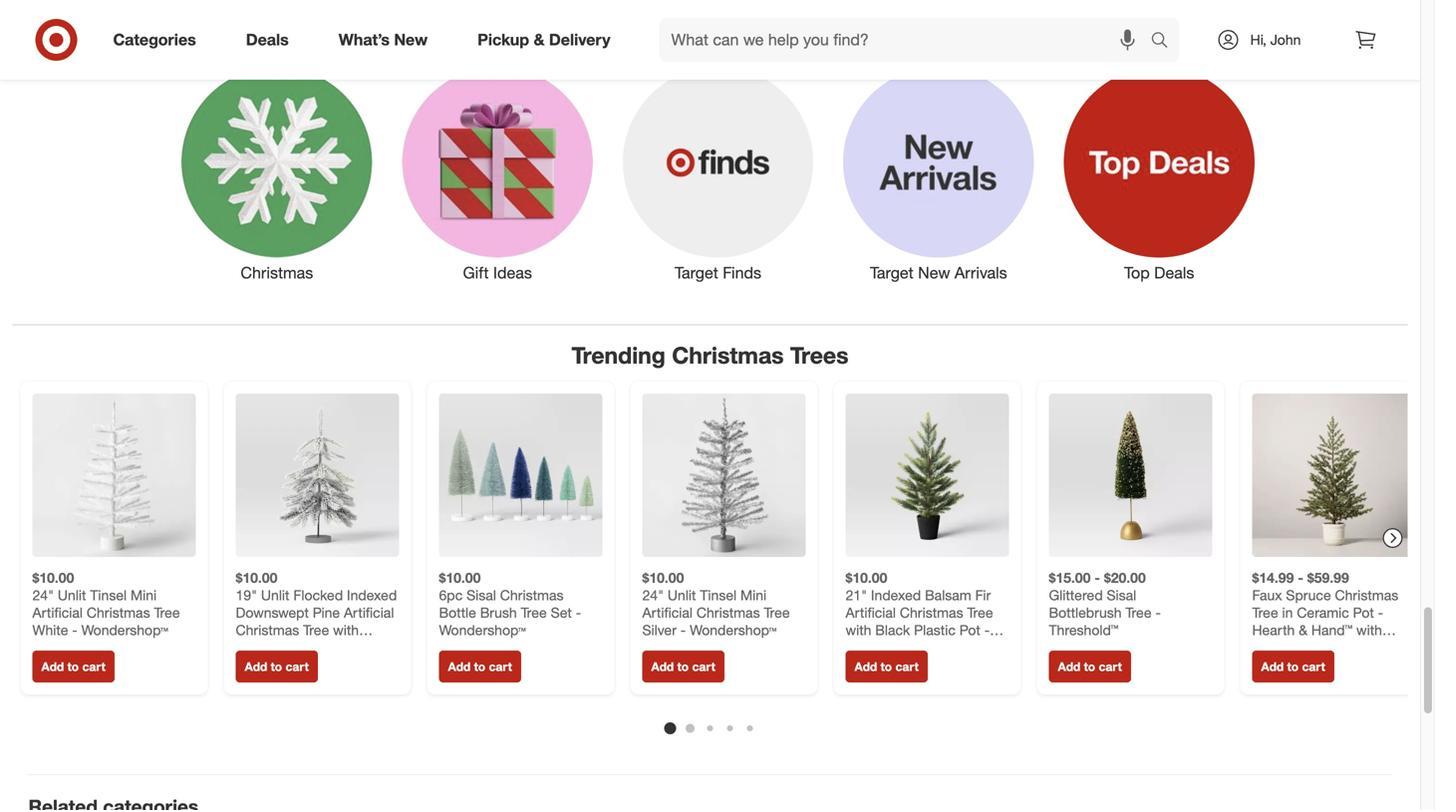 Task type: locate. For each thing, give the bounding box(es) containing it.
top
[[1124, 263, 1150, 282]]

7 add to cart button from the left
[[1252, 651, 1334, 683]]

to
[[67, 659, 79, 674], [271, 659, 282, 674], [474, 659, 485, 674], [677, 659, 689, 674], [881, 659, 892, 674], [1084, 659, 1095, 674], [1287, 659, 1299, 674]]

5 add from the left
[[855, 659, 877, 674]]

1 24" from the left
[[32, 586, 54, 604]]

now
[[951, 12, 1008, 47]]

add to cart button down silver
[[642, 651, 724, 683]]

with left black
[[846, 621, 871, 639]]

2 horizontal spatial with
[[1356, 621, 1382, 639]]

add down "white"
[[41, 659, 64, 674]]

1 horizontal spatial pot
[[1353, 604, 1374, 621]]

& right pickup
[[534, 30, 545, 49]]

7 add to cart from the left
[[1261, 659, 1325, 674]]

- right silver
[[680, 621, 686, 639]]

24" up silver
[[642, 586, 664, 604]]

add
[[41, 659, 64, 674], [245, 659, 267, 674], [448, 659, 471, 674], [651, 659, 674, 674], [855, 659, 877, 674], [1058, 659, 1081, 674], [1261, 659, 1284, 674]]

1 add to cart from the left
[[41, 659, 105, 674]]

unlit for silver
[[668, 586, 696, 604]]

pot
[[1353, 604, 1374, 621], [959, 621, 980, 639]]

cart for with
[[895, 659, 919, 674]]

1 artificial from the left
[[32, 604, 83, 621]]

deals left what's
[[246, 30, 289, 49]]

0 horizontal spatial mini
[[131, 586, 157, 604]]

1 horizontal spatial with
[[846, 621, 871, 639]]

unlit up "white"
[[58, 586, 86, 604]]

target
[[675, 263, 718, 282], [870, 263, 914, 282]]

$10.00 up black
[[846, 569, 887, 586]]

spruce
[[1286, 586, 1331, 604]]

unlit for white
[[58, 586, 86, 604]]

trending christmas trees
[[572, 341, 849, 369]]

0 horizontal spatial new
[[394, 30, 428, 49]]

wondershop™
[[81, 621, 168, 639], [439, 621, 526, 639], [690, 621, 777, 639], [846, 639, 932, 656], [236, 656, 322, 674]]

pot right plastic
[[959, 621, 980, 639]]

1 unlit from the left
[[58, 586, 86, 604]]

mini for 24" unlit tinsel mini artificial christmas tree silver - wondershop™
[[740, 586, 766, 604]]

1 target from the left
[[675, 263, 718, 282]]

tree down flocked
[[303, 621, 329, 639]]

tree down the $20.00
[[1126, 604, 1152, 621]]

tree right plastic
[[967, 604, 993, 621]]

target finds
[[675, 263, 761, 282]]

1 horizontal spatial tinsel
[[700, 586, 737, 604]]

$10.00 for 24" unlit tinsel mini artificial christmas tree silver - wondershop™
[[642, 569, 684, 586]]

tree left set at left
[[521, 604, 547, 621]]

artificial
[[32, 604, 83, 621], [344, 604, 394, 621], [642, 604, 693, 621], [846, 604, 896, 621]]

brush
[[480, 604, 517, 621]]

target left finds
[[675, 263, 718, 282]]

hi, john
[[1250, 31, 1301, 48]]

unlit for christmas
[[261, 586, 289, 604]]

$20.00
[[1104, 569, 1146, 586]]

24" for 24" unlit tinsel mini artificial christmas tree white - wondershop™
[[32, 586, 54, 604]]

1 vertical spatial new
[[918, 263, 950, 282]]

2 24" from the left
[[642, 586, 664, 604]]

0 horizontal spatial unlit
[[58, 586, 86, 604]]

add to cart for $10.00 24" unlit tinsel mini artificial christmas tree silver - wondershop™
[[651, 659, 715, 674]]

1 horizontal spatial sisal
[[1107, 586, 1136, 604]]

add to cart button down brush
[[439, 651, 521, 683]]

0 vertical spatial new
[[394, 30, 428, 49]]

1 horizontal spatial unlit
[[261, 586, 289, 604]]

$10.00
[[32, 569, 74, 586], [236, 569, 277, 586], [439, 569, 481, 586], [642, 569, 684, 586], [846, 569, 887, 586]]

cart for threshold™
[[1099, 659, 1122, 674]]

2 artificial from the left
[[344, 604, 394, 621]]

1 horizontal spatial new
[[918, 263, 950, 282]]

1 add to cart button from the left
[[32, 651, 114, 683]]

$15.00
[[1049, 569, 1091, 586]]

add to cart button down black
[[846, 651, 928, 683]]

0 horizontal spatial deals
[[246, 30, 289, 49]]

7 add from the left
[[1261, 659, 1284, 674]]

add to cart button down threshold™
[[1049, 651, 1131, 683]]

2 horizontal spatial unlit
[[668, 586, 696, 604]]

add down 'magnolia' at the right bottom of the page
[[1261, 659, 1284, 674]]

3 with from the left
[[1356, 621, 1382, 639]]

round
[[236, 639, 277, 656]]

0 horizontal spatial indexed
[[347, 586, 397, 604]]

cart down $10.00 24" unlit tinsel mini artificial christmas tree white - wondershop™
[[82, 659, 105, 674]]

$10.00 up downswept
[[236, 569, 277, 586]]

more
[[540, 12, 611, 47]]

cart down brush
[[489, 659, 512, 674]]

to down $10.00 24" unlit tinsel mini artificial christmas tree silver - wondershop™
[[677, 659, 689, 674]]

add to cart down "white"
[[41, 659, 105, 674]]

unlit inside $10.00 24" unlit tinsel mini artificial christmas tree silver - wondershop™
[[668, 586, 696, 604]]

0 vertical spatial deals
[[246, 30, 289, 49]]

new
[[394, 30, 428, 49], [918, 263, 950, 282]]

4 to from the left
[[677, 659, 689, 674]]

0 horizontal spatial with
[[333, 621, 359, 639]]

0 horizontal spatial sisal
[[467, 586, 496, 604]]

- inside $10.00 24" unlit tinsel mini artificial christmas tree silver - wondershop™
[[680, 621, 686, 639]]

$14.99 - $59.99 faux spruce christmas tree in ceramic pot - hearth & hand™ with magnolia
[[1252, 569, 1398, 656]]

in
[[1282, 604, 1293, 621]]

tinsel for silver
[[700, 586, 737, 604]]

wondershop™ inside $10.00 19" unlit flocked indexed downswept pine artificial christmas tree with round base - wondershop™
[[236, 656, 322, 674]]

1 horizontal spatial 24"
[[642, 586, 664, 604]]

add to cart button for faux spruce christmas tree in ceramic pot - hearth & hand™ with magnolia
[[1252, 651, 1334, 683]]

3 artificial from the left
[[642, 604, 693, 621]]

add to cart button for glittered sisal bottlebrush tree - threshold™
[[1049, 651, 1131, 683]]

$10.00 inside $10.00 24" unlit tinsel mini artificial christmas tree silver - wondershop™
[[642, 569, 684, 586]]

target finds link
[[608, 63, 828, 284]]

6pc sisal christmas bottle brush tree set - wondershop™ image
[[439, 394, 602, 557], [439, 394, 602, 557]]

$10.00 6pc sisal christmas bottle brush tree set - wondershop™
[[439, 569, 581, 639]]

6 add from the left
[[1058, 659, 1081, 674]]

tree left in
[[1252, 604, 1278, 621]]

with
[[333, 621, 359, 639], [846, 621, 871, 639], [1356, 621, 1382, 639]]

deals right top
[[1154, 263, 1194, 282]]

0 vertical spatial &
[[534, 30, 545, 49]]

1 horizontal spatial target
[[870, 263, 914, 282]]

- right "white"
[[72, 621, 77, 639]]

magnolia
[[1252, 639, 1309, 656]]

sisal
[[467, 586, 496, 604], [1107, 586, 1136, 604]]

-
[[1094, 569, 1100, 586], [1298, 569, 1303, 586], [576, 604, 581, 621], [1155, 604, 1161, 621], [1378, 604, 1383, 621], [72, 621, 77, 639], [680, 621, 686, 639], [984, 621, 990, 639], [316, 639, 322, 656]]

with right hand™
[[1356, 621, 1382, 639]]

$10.00 up "white"
[[32, 569, 74, 586]]

new left arrivals
[[918, 263, 950, 282]]

2 with from the left
[[846, 621, 871, 639]]

pot right hand™
[[1353, 604, 1374, 621]]

wondershop™ right "white"
[[81, 621, 168, 639]]

target for target finds
[[675, 263, 718, 282]]

mini
[[131, 586, 157, 604], [740, 586, 766, 604]]

6 to from the left
[[1084, 659, 1095, 674]]

2 unlit from the left
[[261, 586, 289, 604]]

4 $10.00 from the left
[[642, 569, 684, 586]]

with inside $14.99 - $59.99 faux spruce christmas tree in ceramic pot - hearth & hand™ with magnolia
[[1356, 621, 1382, 639]]

tinsel inside $10.00 24" unlit tinsel mini artificial christmas tree white - wondershop™
[[90, 586, 127, 604]]

24" unlit tinsel mini artificial christmas tree white - wondershop™ image
[[32, 394, 196, 557], [32, 394, 196, 557]]

$10.00 inside the $10.00 6pc sisal christmas bottle brush tree set - wondershop™
[[439, 569, 481, 586]]

add to cart for $10.00 21" indexed balsam fir artificial christmas tree with black plastic pot - wondershop™
[[855, 659, 919, 674]]

0 horizontal spatial pot
[[959, 621, 980, 639]]

indexed right pine
[[347, 586, 397, 604]]

$10.00 inside $10.00 21" indexed balsam fir artificial christmas tree with black plastic pot - wondershop™
[[846, 569, 887, 586]]

1 indexed from the left
[[347, 586, 397, 604]]

deals
[[246, 30, 289, 49], [1154, 263, 1194, 282]]

add for $10.00 24" unlit tinsel mini artificial christmas tree white - wondershop™
[[41, 659, 64, 674]]

add down black
[[855, 659, 877, 674]]

wondershop™ inside $10.00 24" unlit tinsel mini artificial christmas tree white - wondershop™
[[81, 621, 168, 639]]

delivery
[[549, 30, 610, 49]]

24" up "white"
[[32, 586, 54, 604]]

base
[[281, 639, 312, 656]]

black
[[875, 621, 910, 639]]

5 cart from the left
[[895, 659, 919, 674]]

add to cart button down "white"
[[32, 651, 114, 683]]

add to cart down brush
[[448, 659, 512, 674]]

$10.00 inside $10.00 24" unlit tinsel mini artificial christmas tree white - wondershop™
[[32, 569, 74, 586]]

to down black
[[881, 659, 892, 674]]

1 horizontal spatial mini
[[740, 586, 766, 604]]

0 horizontal spatial tinsel
[[90, 586, 127, 604]]

1 with from the left
[[333, 621, 359, 639]]

1 horizontal spatial deals
[[1154, 263, 1194, 282]]

arrivals
[[955, 263, 1007, 282]]

tinsel inside $10.00 24" unlit tinsel mini artificial christmas tree silver - wondershop™
[[700, 586, 737, 604]]

artificial inside $10.00 19" unlit flocked indexed downswept pine artificial christmas tree with round base - wondershop™
[[344, 604, 394, 621]]

0 horizontal spatial 24"
[[32, 586, 54, 604]]

add to cart down 'magnolia' at the right bottom of the page
[[1261, 659, 1325, 674]]

add to cart down silver
[[651, 659, 715, 674]]

add to cart button for 24" unlit tinsel mini artificial christmas tree white - wondershop™
[[32, 651, 114, 683]]

silver
[[642, 621, 677, 639]]

5 add to cart button from the left
[[846, 651, 928, 683]]

add for $10.00 6pc sisal christmas bottle brush tree set - wondershop™
[[448, 659, 471, 674]]

cart
[[82, 659, 105, 674], [285, 659, 309, 674], [489, 659, 512, 674], [692, 659, 715, 674], [895, 659, 919, 674], [1099, 659, 1122, 674], [1302, 659, 1325, 674]]

artificial inside $10.00 24" unlit tinsel mini artificial christmas tree silver - wondershop™
[[642, 604, 693, 621]]

cart for -
[[489, 659, 512, 674]]

1 $10.00 from the left
[[32, 569, 74, 586]]

2 target from the left
[[870, 263, 914, 282]]

3 unlit from the left
[[668, 586, 696, 604]]

6 add to cart button from the left
[[1049, 651, 1131, 683]]

unlit
[[58, 586, 86, 604], [261, 586, 289, 604], [668, 586, 696, 604]]

right
[[879, 12, 943, 47]]

john
[[1270, 31, 1301, 48]]

19"
[[236, 586, 257, 604]]

to down "white"
[[67, 659, 79, 674]]

- right bottlebrush
[[1155, 604, 1161, 621]]

$10.00 inside $10.00 19" unlit flocked indexed downswept pine artificial christmas tree with round base - wondershop™
[[236, 569, 277, 586]]

gift ideas
[[463, 263, 532, 282]]

to down round on the bottom of the page
[[271, 659, 282, 674]]

cart for ceramic
[[1302, 659, 1325, 674]]

4 add to cart from the left
[[651, 659, 715, 674]]

artificial inside $10.00 21" indexed balsam fir artificial christmas tree with black plastic pot - wondershop™
[[846, 604, 896, 621]]

3 $10.00 from the left
[[439, 569, 481, 586]]

to down 'magnolia' at the right bottom of the page
[[1287, 659, 1299, 674]]

5 to from the left
[[881, 659, 892, 674]]

& right in
[[1299, 621, 1307, 639]]

add for $14.99 - $59.99 faux spruce christmas tree in ceramic pot - hearth & hand™ with magnolia
[[1261, 659, 1284, 674]]

4 add to cart button from the left
[[642, 651, 724, 683]]

cart down base
[[285, 659, 309, 674]]

add for $10.00 19" unlit flocked indexed downswept pine artificial christmas tree with round base - wondershop™
[[245, 659, 267, 674]]

add to cart button for 24" unlit tinsel mini artificial christmas tree silver - wondershop™
[[642, 651, 724, 683]]

explore
[[428, 12, 532, 47]]

gift
[[463, 263, 489, 282]]

wondershop™ down 6pc
[[439, 621, 526, 639]]

wondershop™ right silver
[[690, 621, 777, 639]]

sisal right 6pc
[[467, 586, 496, 604]]

tree left 21"
[[764, 604, 790, 621]]

2 add to cart from the left
[[245, 659, 309, 674]]

- right base
[[316, 639, 322, 656]]

add to cart down black
[[855, 659, 919, 674]]

add to cart
[[41, 659, 105, 674], [245, 659, 309, 674], [448, 659, 512, 674], [651, 659, 715, 674], [855, 659, 919, 674], [1058, 659, 1122, 674], [1261, 659, 1325, 674]]

to for 19" unlit flocked indexed downswept pine artificial christmas tree with round base - wondershop™
[[271, 659, 282, 674]]

1 add from the left
[[41, 659, 64, 674]]

with down flocked
[[333, 621, 359, 639]]

$10.00 21" indexed balsam fir artificial christmas tree with black plastic pot - wondershop™
[[846, 569, 993, 656]]

1 horizontal spatial &
[[1299, 621, 1307, 639]]

pot inside $14.99 - $59.99 faux spruce christmas tree in ceramic pot - hearth & hand™ with magnolia
[[1353, 604, 1374, 621]]

sisal right glittered
[[1107, 586, 1136, 604]]

pot inside $10.00 21" indexed balsam fir artificial christmas tree with black plastic pot - wondershop™
[[959, 621, 980, 639]]

- down fir
[[984, 621, 990, 639]]

new right what's
[[394, 30, 428, 49]]

target for target new arrivals
[[870, 263, 914, 282]]

7 cart from the left
[[1302, 659, 1325, 674]]

tree inside $10.00 24" unlit tinsel mini artificial christmas tree white - wondershop™
[[154, 604, 180, 621]]

wondershop™ inside the $10.00 6pc sisal christmas bottle brush tree set - wondershop™
[[439, 621, 526, 639]]

target left arrivals
[[870, 263, 914, 282]]

bottlebrush
[[1049, 604, 1122, 621]]

artificial inside $10.00 24" unlit tinsel mini artificial christmas tree white - wondershop™
[[32, 604, 83, 621]]

add down threshold™
[[1058, 659, 1081, 674]]

faux spruce christmas tree in ceramic pot - hearth & hand™ with magnolia image
[[1252, 394, 1416, 557], [1252, 394, 1416, 557]]

$14.99
[[1252, 569, 1294, 586]]

christmas inside the $10.00 6pc sisal christmas bottle brush tree set - wondershop™
[[500, 586, 564, 604]]

glittered sisal bottlebrush tree - threshold™ image
[[1049, 394, 1212, 557], [1049, 394, 1212, 557]]

4 add from the left
[[651, 659, 674, 674]]

2 cart from the left
[[285, 659, 309, 674]]

2 $10.00 from the left
[[236, 569, 277, 586]]

wondershop™ down 21"
[[846, 639, 932, 656]]

3 to from the left
[[474, 659, 485, 674]]

7 to from the left
[[1287, 659, 1299, 674]]

pickup & delivery
[[477, 30, 610, 49]]

unlit inside $10.00 24" unlit tinsel mini artificial christmas tree white - wondershop™
[[58, 586, 86, 604]]

2 tinsel from the left
[[700, 586, 737, 604]]

indexed up black
[[871, 586, 921, 604]]

19" unlit flocked indexed downswept pine artificial christmas tree with round base - wondershop™ image
[[236, 394, 399, 557], [236, 394, 399, 557]]

3 add to cart button from the left
[[439, 651, 521, 683]]

add to cart button
[[32, 651, 114, 683], [236, 651, 318, 683], [439, 651, 521, 683], [642, 651, 724, 683], [846, 651, 928, 683], [1049, 651, 1131, 683], [1252, 651, 1334, 683]]

4 cart from the left
[[692, 659, 715, 674]]

$10.00 19" unlit flocked indexed downswept pine artificial christmas tree with round base - wondershop™
[[236, 569, 397, 674]]

add down bottle
[[448, 659, 471, 674]]

- right hand™
[[1378, 604, 1383, 621]]

6 add to cart from the left
[[1058, 659, 1122, 674]]

2 add to cart button from the left
[[236, 651, 318, 683]]

to for 24" unlit tinsel mini artificial christmas tree silver - wondershop™
[[677, 659, 689, 674]]

add down round on the bottom of the page
[[245, 659, 267, 674]]

2 to from the left
[[271, 659, 282, 674]]

mini inside $10.00 24" unlit tinsel mini artificial christmas tree white - wondershop™
[[131, 586, 157, 604]]

cart down threshold™
[[1099, 659, 1122, 674]]

4 artificial from the left
[[846, 604, 896, 621]]

indexed inside $10.00 19" unlit flocked indexed downswept pine artificial christmas tree with round base - wondershop™
[[347, 586, 397, 604]]

unlit inside $10.00 19" unlit flocked indexed downswept pine artificial christmas tree with round base - wondershop™
[[261, 586, 289, 604]]

ceramic
[[1297, 604, 1349, 621]]

1 horizontal spatial indexed
[[871, 586, 921, 604]]

3 cart from the left
[[489, 659, 512, 674]]

&
[[534, 30, 545, 49], [1299, 621, 1307, 639]]

add to cart down base
[[245, 659, 309, 674]]

24" unlit tinsel mini artificial christmas tree silver - wondershop™ image
[[642, 394, 806, 557], [642, 394, 806, 557]]

- inside the $10.00 6pc sisal christmas bottle brush tree set - wondershop™
[[576, 604, 581, 621]]

2 indexed from the left
[[871, 586, 921, 604]]

what's new link
[[322, 18, 453, 62]]

cart down black
[[895, 659, 919, 674]]

tree left 19"
[[154, 604, 180, 621]]

add to cart for $10.00 6pc sisal christmas bottle brush tree set - wondershop™
[[448, 659, 512, 674]]

to down threshold™
[[1084, 659, 1095, 674]]

2 sisal from the left
[[1107, 586, 1136, 604]]

plastic
[[914, 621, 956, 639]]

indexed
[[347, 586, 397, 604], [871, 586, 921, 604]]

24" inside $10.00 24" unlit tinsel mini artificial christmas tree silver - wondershop™
[[642, 586, 664, 604]]

2 add from the left
[[245, 659, 267, 674]]

- left the $20.00
[[1094, 569, 1100, 586]]

trees
[[790, 341, 849, 369]]

unlit right 19"
[[261, 586, 289, 604]]

unlit up silver
[[668, 586, 696, 604]]

cart down $10.00 24" unlit tinsel mini artificial christmas tree silver - wondershop™
[[692, 659, 715, 674]]

1 to from the left
[[67, 659, 79, 674]]

to down brush
[[474, 659, 485, 674]]

target new arrivals
[[870, 263, 1007, 282]]

artificial for with
[[846, 604, 896, 621]]

wondershop™ down downswept
[[236, 656, 322, 674]]

3 add to cart from the left
[[448, 659, 512, 674]]

cart for white
[[82, 659, 105, 674]]

categories link
[[96, 18, 221, 62]]

tinsel
[[90, 586, 127, 604], [700, 586, 737, 604]]

- right set at left
[[576, 604, 581, 621]]

cart down 'magnolia' at the right bottom of the page
[[1302, 659, 1325, 674]]

target inside target finds link
[[675, 263, 718, 282]]

1 tinsel from the left
[[90, 586, 127, 604]]

24"
[[32, 586, 54, 604], [642, 586, 664, 604]]

add down silver
[[651, 659, 674, 674]]

0 horizontal spatial target
[[675, 263, 718, 282]]

2 mini from the left
[[740, 586, 766, 604]]

1 vertical spatial &
[[1299, 621, 1307, 639]]

add to cart down threshold™
[[1058, 659, 1122, 674]]

tree inside $14.99 - $59.99 faux spruce christmas tree in ceramic pot - hearth & hand™ with magnolia
[[1252, 604, 1278, 621]]

5 $10.00 from the left
[[846, 569, 887, 586]]

5 add to cart from the left
[[855, 659, 919, 674]]

6 cart from the left
[[1099, 659, 1122, 674]]

$10.00 up bottle
[[439, 569, 481, 586]]

christmas inside $10.00 24" unlit tinsel mini artificial christmas tree silver - wondershop™
[[696, 604, 760, 621]]

$10.00 24" unlit tinsel mini artificial christmas tree white - wondershop™
[[32, 569, 180, 639]]

24" inside $10.00 24" unlit tinsel mini artificial christmas tree white - wondershop™
[[32, 586, 54, 604]]

christmas
[[241, 263, 313, 282], [672, 341, 784, 369], [500, 586, 564, 604], [1335, 586, 1398, 604], [87, 604, 150, 621], [696, 604, 760, 621], [900, 604, 963, 621], [236, 621, 299, 639]]

add to cart for $14.99 - $59.99 faux spruce christmas tree in ceramic pot - hearth & hand™ with magnolia
[[1261, 659, 1325, 674]]

christmas inside $10.00 21" indexed balsam fir artificial christmas tree with black plastic pot - wondershop™
[[900, 604, 963, 621]]

add to cart button down downswept
[[236, 651, 318, 683]]

1 cart from the left
[[82, 659, 105, 674]]

3 add from the left
[[448, 659, 471, 674]]

mini inside $10.00 24" unlit tinsel mini artificial christmas tree silver - wondershop™
[[740, 586, 766, 604]]

- left $59.99
[[1298, 569, 1303, 586]]

1 mini from the left
[[131, 586, 157, 604]]

add to cart button down hearth
[[1252, 651, 1334, 683]]

tree
[[154, 604, 180, 621], [521, 604, 547, 621], [764, 604, 790, 621], [967, 604, 993, 621], [1126, 604, 1152, 621], [1252, 604, 1278, 621], [303, 621, 329, 639]]

$10.00 up silver
[[642, 569, 684, 586]]

1 sisal from the left
[[467, 586, 496, 604]]

21" indexed balsam fir artificial christmas tree with black plastic pot - wondershop™ image
[[846, 394, 1009, 557], [846, 394, 1009, 557]]



Task type: vqa. For each thing, say whether or not it's contained in the screenshot.
Categories link
yes



Task type: describe. For each thing, give the bounding box(es) containing it.
new for what's
[[394, 30, 428, 49]]

what's
[[654, 12, 743, 47]]

$10.00 24" unlit tinsel mini artificial christmas tree silver - wondershop™
[[642, 569, 790, 639]]

& inside $14.99 - $59.99 faux spruce christmas tree in ceramic pot - hearth & hand™ with magnolia
[[1299, 621, 1307, 639]]

tree inside $10.00 19" unlit flocked indexed downswept pine artificial christmas tree with round base - wondershop™
[[303, 621, 329, 639]]

artificial for white
[[32, 604, 83, 621]]

sisal inside $15.00 - $20.00 glittered sisal bottlebrush tree - threshold™
[[1107, 586, 1136, 604]]

christmas inside $10.00 24" unlit tinsel mini artificial christmas tree white - wondershop™
[[87, 604, 150, 621]]

to for 6pc sisal christmas bottle brush tree set - wondershop™
[[474, 659, 485, 674]]

pickup
[[477, 30, 529, 49]]

pine
[[313, 604, 340, 621]]

christmas inside $10.00 19" unlit flocked indexed downswept pine artificial christmas tree with round base - wondershop™
[[236, 621, 299, 639]]

pickup & delivery link
[[461, 18, 635, 62]]

set
[[551, 604, 572, 621]]

6pc
[[439, 586, 463, 604]]

christmas link
[[167, 63, 387, 284]]

$10.00 for 6pc sisal christmas bottle brush tree set - wondershop™
[[439, 569, 481, 586]]

cart for silver
[[692, 659, 715, 674]]

What can we help you find? suggestions appear below search field
[[659, 18, 1155, 62]]

tree inside $10.00 24" unlit tinsel mini artificial christmas tree silver - wondershop™
[[764, 604, 790, 621]]

add to cart for $15.00 - $20.00 glittered sisal bottlebrush tree - threshold™
[[1058, 659, 1122, 674]]

wondershop™ inside $10.00 21" indexed balsam fir artificial christmas tree with black plastic pot - wondershop™
[[846, 639, 932, 656]]

add to cart for $10.00 24" unlit tinsel mini artificial christmas tree white - wondershop™
[[41, 659, 105, 674]]

finds
[[723, 263, 761, 282]]

tree inside the $10.00 6pc sisal christmas bottle brush tree set - wondershop™
[[521, 604, 547, 621]]

with inside $10.00 21" indexed balsam fir artificial christmas tree with black plastic pot - wondershop™
[[846, 621, 871, 639]]

what's
[[339, 30, 390, 49]]

- inside $10.00 19" unlit flocked indexed downswept pine artificial christmas tree with round base - wondershop™
[[316, 639, 322, 656]]

mini for 24" unlit tinsel mini artificial christmas tree white - wondershop™
[[131, 586, 157, 604]]

gift ideas link
[[387, 63, 608, 284]]

to for faux spruce christmas tree in ceramic pot - hearth & hand™ with magnolia
[[1287, 659, 1299, 674]]

downswept
[[236, 604, 309, 621]]

$10.00 for 24" unlit tinsel mini artificial christmas tree white - wondershop™
[[32, 569, 74, 586]]

what's new
[[339, 30, 428, 49]]

target new arrivals link
[[828, 63, 1049, 284]]

top deals link
[[1049, 63, 1269, 284]]

to for glittered sisal bottlebrush tree - threshold™
[[1084, 659, 1095, 674]]

search
[[1142, 32, 1189, 51]]

cart for christmas
[[285, 659, 309, 674]]

add to cart button for 19" unlit flocked indexed downswept pine artificial christmas tree with round base - wondershop™
[[236, 651, 318, 683]]

24" for 24" unlit tinsel mini artificial christmas tree silver - wondershop™
[[642, 586, 664, 604]]

tree inside $15.00 - $20.00 glittered sisal bottlebrush tree - threshold™
[[1126, 604, 1152, 621]]

fir
[[975, 586, 991, 604]]

hi,
[[1250, 31, 1266, 48]]

balsam
[[925, 586, 971, 604]]

21"
[[846, 586, 867, 604]]

- inside $10.00 21" indexed balsam fir artificial christmas tree with black plastic pot - wondershop™
[[984, 621, 990, 639]]

white
[[32, 621, 68, 639]]

explore more of what's going on right now
[[428, 12, 1008, 47]]

deals link
[[229, 18, 314, 62]]

flocked
[[293, 586, 343, 604]]

- inside $10.00 24" unlit tinsel mini artificial christmas tree white - wondershop™
[[72, 621, 77, 639]]

indexed inside $10.00 21" indexed balsam fir artificial christmas tree with black plastic pot - wondershop™
[[871, 586, 921, 604]]

wondershop™ inside $10.00 24" unlit tinsel mini artificial christmas tree silver - wondershop™
[[690, 621, 777, 639]]

tinsel for white
[[90, 586, 127, 604]]

add to cart for $10.00 19" unlit flocked indexed downswept pine artificial christmas tree with round base - wondershop™
[[245, 659, 309, 674]]

artificial for silver
[[642, 604, 693, 621]]

$15.00 - $20.00 glittered sisal bottlebrush tree - threshold™
[[1049, 569, 1161, 639]]

faux
[[1252, 586, 1282, 604]]

new for target
[[918, 263, 950, 282]]

bottle
[[439, 604, 476, 621]]

to for 21" indexed balsam fir artificial christmas tree with black plastic pot - wondershop™
[[881, 659, 892, 674]]

to for 24" unlit tinsel mini artificial christmas tree white - wondershop™
[[67, 659, 79, 674]]

sisal inside the $10.00 6pc sisal christmas bottle brush tree set - wondershop™
[[467, 586, 496, 604]]

add to cart button for 6pc sisal christmas bottle brush tree set - wondershop™
[[439, 651, 521, 683]]

$10.00 for 19" unlit flocked indexed downswept pine artificial christmas tree with round base - wondershop™
[[236, 569, 277, 586]]

add for $10.00 24" unlit tinsel mini artificial christmas tree silver - wondershop™
[[651, 659, 674, 674]]

add to cart button for 21" indexed balsam fir artificial christmas tree with black plastic pot - wondershop™
[[846, 651, 928, 683]]

christmas inside $14.99 - $59.99 faux spruce christmas tree in ceramic pot - hearth & hand™ with magnolia
[[1335, 586, 1398, 604]]

of
[[619, 12, 646, 47]]

tree inside $10.00 21" indexed balsam fir artificial christmas tree with black plastic pot - wondershop™
[[967, 604, 993, 621]]

1 vertical spatial deals
[[1154, 263, 1194, 282]]

hearth
[[1252, 621, 1295, 639]]

top deals
[[1124, 263, 1194, 282]]

add for $10.00 21" indexed balsam fir artificial christmas tree with black plastic pot - wondershop™
[[855, 659, 877, 674]]

with inside $10.00 19" unlit flocked indexed downswept pine artificial christmas tree with round base - wondershop™
[[333, 621, 359, 639]]

0 horizontal spatial &
[[534, 30, 545, 49]]

$10.00 for 21" indexed balsam fir artificial christmas tree with black plastic pot - wondershop™
[[846, 569, 887, 586]]

hand™
[[1311, 621, 1352, 639]]

glittered
[[1049, 586, 1103, 604]]

search button
[[1142, 18, 1189, 66]]

threshold™
[[1049, 621, 1118, 639]]

on
[[836, 12, 871, 47]]

categories
[[113, 30, 196, 49]]

ideas
[[493, 263, 532, 282]]

add for $15.00 - $20.00 glittered sisal bottlebrush tree - threshold™
[[1058, 659, 1081, 674]]

trending
[[572, 341, 665, 369]]

going
[[751, 12, 828, 47]]

$59.99
[[1307, 569, 1349, 586]]



